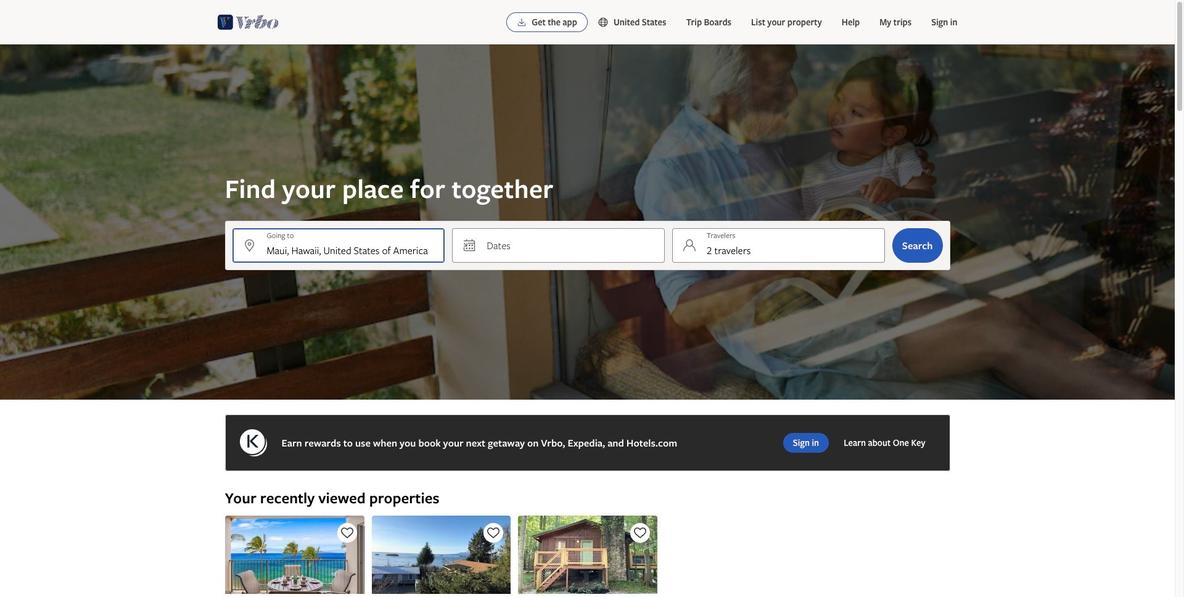Task type: vqa. For each thing, say whether or not it's contained in the screenshot.
Download the app button icon
yes



Task type: locate. For each thing, give the bounding box(es) containing it.
exterior image
[[518, 516, 657, 594]]

Save Creekside Couple's Retreat at Cool Waters to a trip checkbox
[[630, 523, 650, 543]]

property grounds image
[[225, 516, 364, 594]]

main content
[[0, 44, 1176, 597]]



Task type: describe. For each thing, give the bounding box(es) containing it.
Save Elegant Ocean-Front Penthouse, #616 to a trip checkbox
[[337, 523, 357, 543]]

small image
[[598, 17, 614, 28]]

wizard region
[[0, 44, 1176, 400]]

view from property image
[[372, 516, 511, 594]]

download the app button image
[[517, 17, 527, 27]]

Save Ocean View Duplex  Apartment Furnished to a trip checkbox
[[484, 523, 503, 543]]

vrbo logo image
[[218, 12, 279, 32]]



